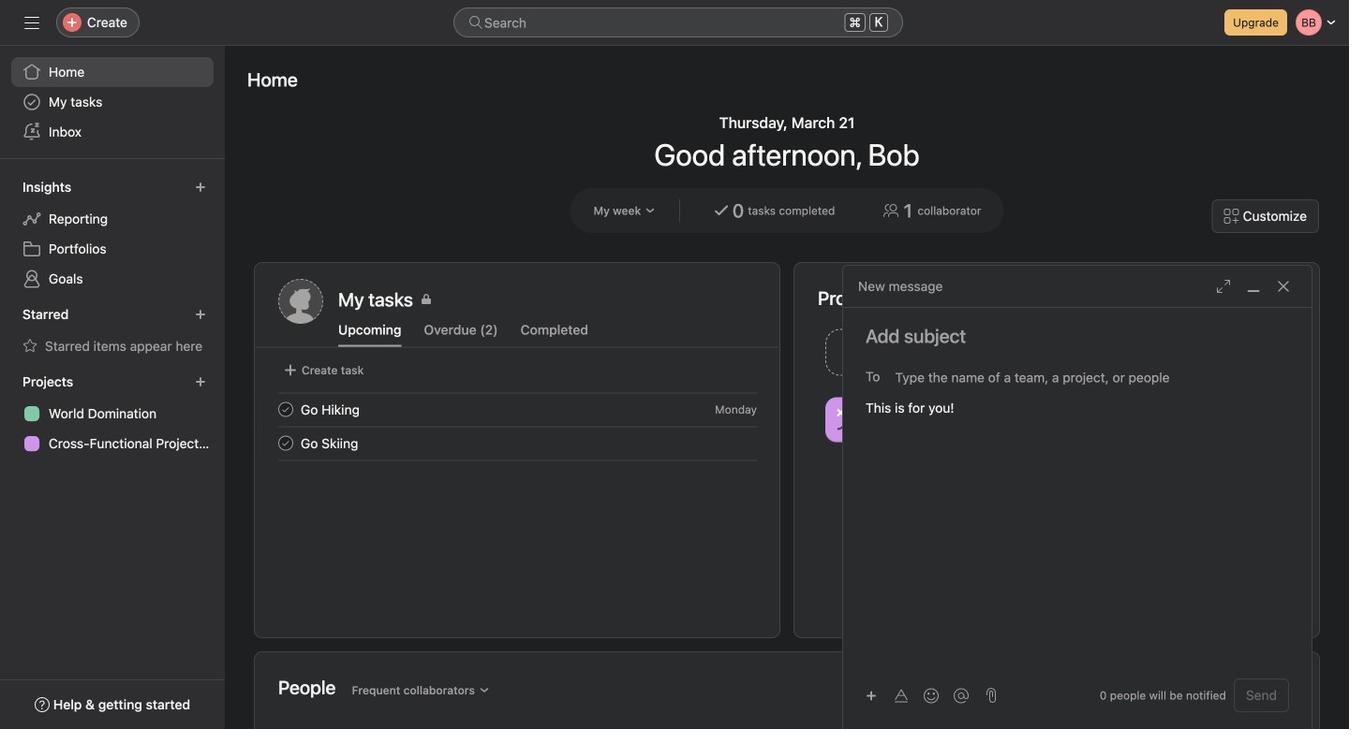 Task type: locate. For each thing, give the bounding box(es) containing it.
None field
[[453, 7, 903, 37]]

dialog
[[843, 266, 1312, 730]]

Mark complete checkbox
[[275, 399, 297, 421]]

close image
[[1276, 279, 1291, 294]]

Mark complete checkbox
[[275, 432, 297, 455]]

1 mark complete image from the top
[[275, 399, 297, 421]]

0 vertical spatial mark complete image
[[275, 399, 297, 421]]

list item
[[818, 324, 1057, 381], [256, 393, 779, 427], [256, 427, 779, 460]]

starred element
[[0, 298, 225, 365]]

add profile photo image
[[278, 279, 323, 324]]

Type the name of a team, a project, or people text field
[[895, 366, 1279, 389]]

toolbar
[[858, 683, 978, 710]]

mark complete image
[[275, 399, 297, 421], [275, 432, 297, 455]]

2 mark complete image from the top
[[275, 432, 297, 455]]

1 vertical spatial mark complete image
[[275, 432, 297, 455]]

hide sidebar image
[[24, 15, 39, 30]]

mark complete image up mark complete option
[[275, 399, 297, 421]]

mark complete image down mark complete checkbox
[[275, 432, 297, 455]]

new insights image
[[195, 182, 206, 193]]

mark complete image for mark complete option
[[275, 432, 297, 455]]

new project or portfolio image
[[195, 377, 206, 388]]



Task type: describe. For each thing, give the bounding box(es) containing it.
insights element
[[0, 171, 225, 298]]

Search tasks, projects, and more text field
[[453, 7, 903, 37]]

projects element
[[0, 365, 225, 463]]

add items to starred image
[[195, 309, 206, 320]]

mark complete image for mark complete checkbox
[[275, 399, 297, 421]]

at mention image
[[954, 689, 969, 704]]

minimize image
[[1246, 279, 1261, 294]]

global element
[[0, 46, 225, 158]]

expand popout to full screen image
[[1216, 279, 1231, 294]]

insert an object image
[[866, 691, 877, 702]]

line_and_symbols image
[[837, 409, 859, 431]]

Add subject text field
[[843, 323, 1312, 349]]



Task type: vqa. For each thing, say whether or not it's contained in the screenshot.
'Close' IMAGE
yes



